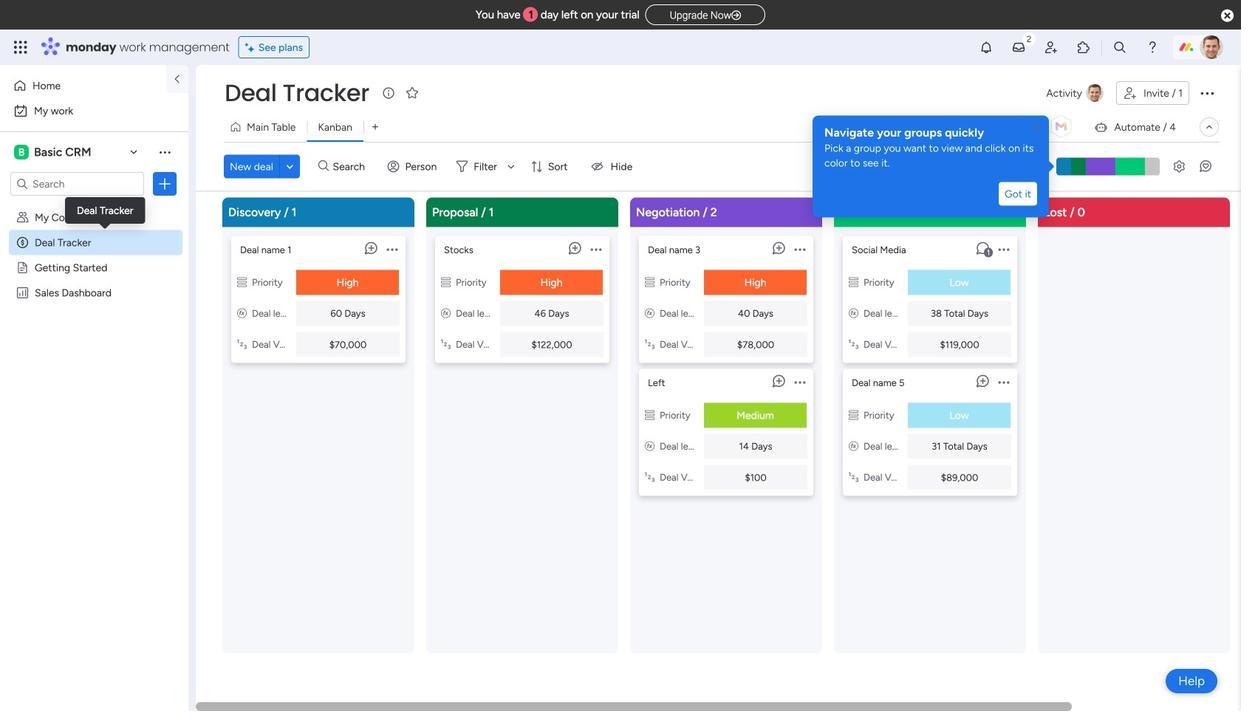 Task type: vqa. For each thing, say whether or not it's contained in the screenshot.
the middle option
yes



Task type: describe. For each thing, give the bounding box(es) containing it.
2 vertical spatial option
[[0, 204, 188, 207]]

0 horizontal spatial options image
[[387, 236, 398, 263]]

2 horizontal spatial list box
[[843, 230, 1018, 496]]

v2 function small outline image for middle v2 small numbers digit column outline image v2 status outline image
[[441, 308, 451, 320]]

Search in workspace field
[[31, 176, 123, 193]]

1 vertical spatial option
[[9, 99, 180, 123]]

v2 function small outline image for the leftmost v2 small numbers digit column outline image v2 status outline image
[[237, 308, 247, 320]]

workspace options image
[[157, 145, 172, 159]]

add to favorites image
[[405, 85, 420, 100]]

close image
[[1032, 122, 1043, 133]]

v2 search image
[[318, 158, 329, 175]]

monday marketplace image
[[1077, 40, 1091, 55]]

public dashboard image
[[16, 286, 30, 300]]

2 horizontal spatial v2 small numbers digit column outline image
[[849, 472, 859, 484]]

1 horizontal spatial list box
[[639, 230, 814, 496]]

public board image
[[16, 261, 30, 275]]

Search field
[[329, 156, 374, 177]]

notifications image
[[979, 40, 994, 55]]

help image
[[1145, 40, 1160, 55]]

v2 small numbers digit column outline image for the rightmost list box
[[849, 339, 859, 351]]

angle down image
[[286, 161, 293, 172]]

dapulse close image
[[1222, 8, 1234, 24]]

0 horizontal spatial list box
[[0, 202, 188, 505]]

v2 small numbers digit column outline image for the middle list box
[[645, 339, 655, 351]]



Task type: locate. For each thing, give the bounding box(es) containing it.
2 horizontal spatial options image
[[1199, 84, 1216, 102]]

None field
[[221, 78, 373, 109]]

v2 function small outline image
[[237, 308, 247, 320], [441, 308, 451, 320], [849, 308, 859, 320], [645, 441, 655, 453], [849, 441, 859, 453]]

dapulse rightstroke image
[[732, 10, 741, 21]]

1 horizontal spatial v2 status outline image
[[441, 277, 451, 289]]

show board description image
[[380, 86, 397, 101]]

lottie animation element
[[813, 116, 1049, 119]]

v2 function small outline image for right v2 small numbers digit column outline image's v2 status outline icon
[[849, 441, 859, 453]]

add view image
[[372, 122, 378, 132]]

0 horizontal spatial options image
[[157, 177, 172, 191]]

board activity image
[[1086, 84, 1104, 102]]

1 v2 status outline image from the left
[[237, 277, 247, 289]]

options image
[[1199, 84, 1216, 102], [387, 236, 398, 263], [999, 236, 1010, 263]]

v2 status outline image for middle v2 small numbers digit column outline image
[[441, 277, 451, 289]]

0 vertical spatial option
[[9, 74, 157, 98]]

workspace image
[[14, 144, 29, 160]]

v2 small numbers digit column outline image
[[645, 339, 655, 351], [849, 339, 859, 351], [645, 472, 655, 484]]

v2 function small outline image
[[645, 308, 655, 320]]

v2 function small outline image for v2 status outline icon associated with v2 small numbers digit column outline icon for the rightmost list box
[[849, 308, 859, 320]]

2 horizontal spatial options image
[[795, 236, 806, 263]]

update feed image
[[1012, 40, 1026, 55]]

options image
[[157, 177, 172, 191], [591, 236, 602, 263], [795, 236, 806, 263]]

heading
[[825, 125, 1038, 141]]

0 horizontal spatial v2 small numbers digit column outline image
[[237, 339, 247, 351]]

row group
[[219, 198, 1241, 703]]

list box
[[0, 202, 188, 505], [639, 230, 814, 496], [843, 230, 1018, 496]]

v2 status outline image for the middle list box v2 small numbers digit column outline icon
[[645, 277, 655, 289]]

v2 status outline image
[[237, 277, 247, 289], [441, 277, 451, 289]]

option
[[9, 74, 157, 98], [9, 99, 180, 123], [0, 204, 188, 207]]

1 horizontal spatial options image
[[591, 236, 602, 263]]

workspace selection element
[[14, 143, 94, 161]]

collapse board header image
[[1204, 121, 1216, 133]]

1 horizontal spatial options image
[[999, 236, 1010, 263]]

2 image
[[1023, 30, 1036, 47]]

invite members image
[[1044, 40, 1059, 55]]

v2 status outline image
[[645, 277, 655, 289], [849, 277, 859, 289], [645, 410, 655, 422], [849, 410, 859, 422]]

search everything image
[[1113, 40, 1128, 55]]

select product image
[[13, 40, 28, 55]]

v2 status outline image for right v2 small numbers digit column outline image
[[849, 410, 859, 422]]

v2 status outline image for v2 small numbers digit column outline icon for the rightmost list box
[[849, 277, 859, 289]]

0 horizontal spatial v2 status outline image
[[237, 277, 247, 289]]

arrow down image
[[502, 158, 520, 175]]

2 v2 status outline image from the left
[[441, 277, 451, 289]]

see plans image
[[245, 39, 258, 56]]

1 horizontal spatial v2 small numbers digit column outline image
[[441, 339, 451, 351]]

terry turtle image
[[1200, 35, 1224, 59]]

v2 status outline image for the leftmost v2 small numbers digit column outline image
[[237, 277, 247, 289]]

v2 small numbers digit column outline image
[[237, 339, 247, 351], [441, 339, 451, 351], [849, 472, 859, 484]]



